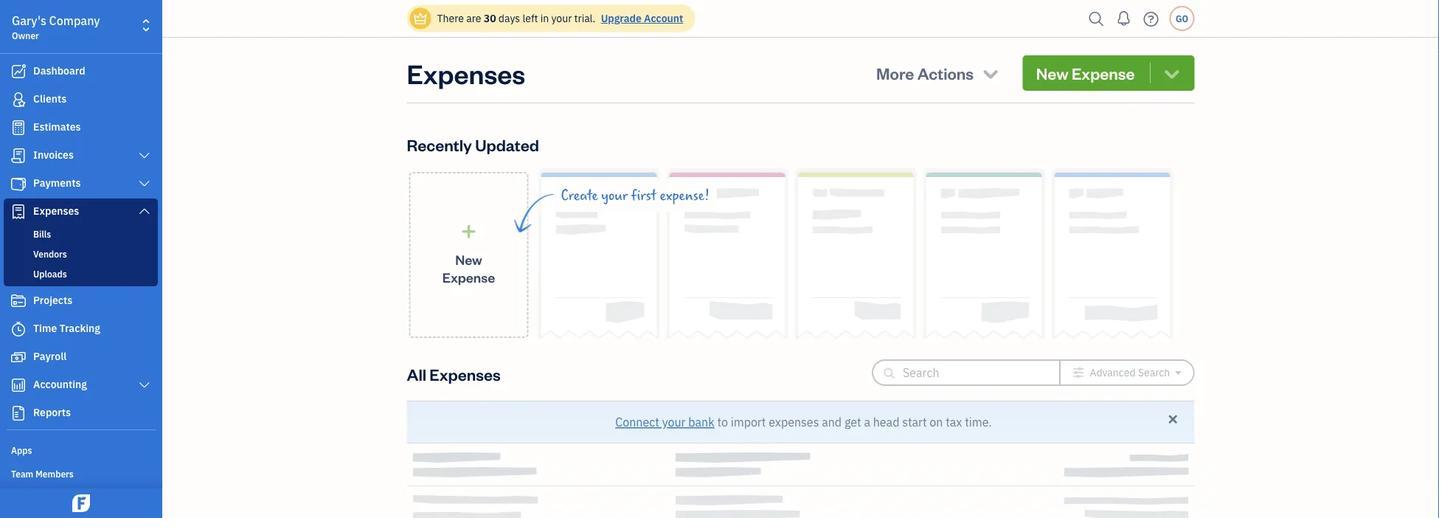 Task type: vqa. For each thing, say whether or not it's contained in the screenshot.
Group By element
no



Task type: describe. For each thing, give the bounding box(es) containing it.
all
[[407, 363, 427, 384]]

team members link
[[4, 462, 158, 484]]

invoices
[[33, 148, 74, 162]]

dashboard image
[[10, 64, 27, 79]]

chevron large down image for payments
[[138, 178, 151, 190]]

accounting
[[33, 377, 87, 391]]

projects
[[33, 293, 72, 307]]

projects link
[[4, 288, 158, 314]]

money image
[[10, 350, 27, 365]]

payment image
[[10, 176, 27, 191]]

dashboard
[[33, 64, 85, 77]]

recently updated
[[407, 134, 539, 155]]

vendors link
[[7, 245, 155, 263]]

0 vertical spatial expenses
[[407, 55, 526, 90]]

trial.
[[575, 11, 596, 25]]

chevron large down image
[[138, 150, 151, 162]]

account
[[644, 11, 684, 25]]

there are 30 days left in your trial. upgrade account
[[437, 11, 684, 25]]

uploads
[[33, 268, 67, 280]]

connect
[[616, 414, 660, 430]]

report image
[[10, 406, 27, 421]]

left
[[523, 11, 538, 25]]

Search text field
[[903, 361, 1036, 384]]

expense!
[[660, 187, 710, 204]]

team
[[11, 468, 33, 480]]

clients
[[33, 92, 67, 106]]

to
[[718, 414, 728, 430]]

new expense button
[[1023, 55, 1195, 91]]

expenses
[[769, 414, 819, 430]]

more actions
[[877, 62, 974, 83]]

more
[[877, 62, 915, 83]]

create
[[561, 187, 598, 204]]

new expense button
[[1023, 55, 1195, 91]]

dashboard link
[[4, 58, 158, 85]]

start
[[903, 414, 927, 430]]

expense inside button
[[1072, 62, 1135, 83]]

updated
[[475, 134, 539, 155]]

connect your bank button
[[616, 413, 715, 431]]

0 vertical spatial your
[[552, 11, 572, 25]]

recently
[[407, 134, 472, 155]]

new inside button
[[1037, 62, 1069, 83]]

uploads link
[[7, 265, 155, 283]]

project image
[[10, 294, 27, 308]]

your for connect your bank to import expenses and get a head start on tax time.
[[662, 414, 686, 430]]

payroll link
[[4, 344, 158, 370]]

your for create your first expense!
[[602, 187, 628, 204]]

a
[[864, 414, 871, 430]]

payments link
[[4, 170, 158, 197]]

all expenses
[[407, 363, 501, 384]]

invoice image
[[10, 148, 27, 163]]

gary's
[[12, 13, 46, 28]]

tracking
[[59, 321, 100, 335]]

new expense link
[[409, 172, 529, 338]]

crown image
[[413, 11, 428, 26]]

invoices link
[[4, 142, 158, 169]]

vendors
[[33, 248, 67, 260]]

1 vertical spatial expense
[[443, 268, 495, 286]]

first
[[631, 187, 657, 204]]

actions
[[918, 62, 974, 83]]

estimates
[[33, 120, 81, 134]]

expenses inside main element
[[33, 204, 79, 218]]

chevron large down image for expenses
[[138, 205, 151, 217]]

company
[[49, 13, 100, 28]]

more actions button
[[863, 55, 1015, 91]]

new expense inside button
[[1037, 62, 1135, 83]]

owner
[[12, 30, 39, 41]]



Task type: locate. For each thing, give the bounding box(es) containing it.
2 vertical spatial expenses
[[430, 363, 501, 384]]

in
[[541, 11, 549, 25]]

estimates link
[[4, 114, 158, 141]]

reports
[[33, 405, 71, 419]]

0 horizontal spatial new expense
[[443, 251, 495, 286]]

1 horizontal spatial expense
[[1072, 62, 1135, 83]]

2 vertical spatial chevron large down image
[[138, 379, 151, 391]]

days
[[499, 11, 520, 25]]

3 chevron large down image from the top
[[138, 379, 151, 391]]

bills link
[[7, 225, 155, 243]]

expenses right all on the left bottom
[[430, 363, 501, 384]]

expenses down are
[[407, 55, 526, 90]]

head
[[874, 414, 900, 430]]

upgrade account link
[[598, 11, 684, 25]]

2 chevron large down image from the top
[[138, 205, 151, 217]]

1 vertical spatial new
[[455, 251, 482, 268]]

bills
[[33, 228, 51, 240]]

0 horizontal spatial your
[[552, 11, 572, 25]]

chevron large down image
[[138, 178, 151, 190], [138, 205, 151, 217], [138, 379, 151, 391]]

and
[[822, 414, 842, 430]]

go
[[1176, 13, 1189, 24]]

are
[[467, 11, 481, 25]]

client image
[[10, 92, 27, 107]]

expenses link
[[4, 199, 158, 225]]

get
[[845, 414, 862, 430]]

1 horizontal spatial new
[[1037, 62, 1069, 83]]

0 horizontal spatial expense
[[443, 268, 495, 286]]

expenses
[[407, 55, 526, 90], [33, 204, 79, 218], [430, 363, 501, 384]]

on
[[930, 414, 943, 430]]

chevron large down image for accounting
[[138, 379, 151, 391]]

bank
[[689, 414, 715, 430]]

1 vertical spatial chevron large down image
[[138, 205, 151, 217]]

import
[[731, 414, 766, 430]]

connect your bank to import expenses and get a head start on tax time.
[[616, 414, 992, 430]]

expense image
[[10, 204, 27, 219]]

chevrondown image
[[1162, 63, 1183, 83]]

plus image
[[460, 224, 477, 239]]

reports link
[[4, 400, 158, 427]]

2 horizontal spatial your
[[662, 414, 686, 430]]

your
[[552, 11, 572, 25], [602, 187, 628, 204], [662, 414, 686, 430]]

members
[[35, 468, 74, 480]]

0 vertical spatial new expense
[[1037, 62, 1135, 83]]

chevron large down image inside the expenses link
[[138, 205, 151, 217]]

time.
[[965, 414, 992, 430]]

freshbooks image
[[69, 494, 93, 512]]

1 vertical spatial your
[[602, 187, 628, 204]]

expenses up bills
[[33, 204, 79, 218]]

accounting link
[[4, 372, 158, 398]]

notifications image
[[1112, 4, 1136, 33]]

new expense
[[1037, 62, 1135, 83], [443, 251, 495, 286]]

close image
[[1167, 412, 1180, 426]]

new expense down search "image"
[[1037, 62, 1135, 83]]

chevron large down image inside the payments link
[[138, 178, 151, 190]]

1 horizontal spatial your
[[602, 187, 628, 204]]

your left first on the top left of page
[[602, 187, 628, 204]]

time
[[33, 321, 57, 335]]

payroll
[[33, 349, 67, 363]]

go button
[[1170, 6, 1195, 31]]

chart image
[[10, 378, 27, 393]]

time tracking
[[33, 321, 100, 335]]

new
[[1037, 62, 1069, 83], [455, 251, 482, 268]]

expense down search "image"
[[1072, 62, 1135, 83]]

your left the bank
[[662, 414, 686, 430]]

upgrade
[[601, 11, 642, 25]]

1 vertical spatial new expense
[[443, 251, 495, 286]]

new down "plus" image
[[455, 251, 482, 268]]

your right 'in'
[[552, 11, 572, 25]]

payments
[[33, 176, 81, 190]]

clients link
[[4, 86, 158, 113]]

0 vertical spatial expense
[[1072, 62, 1135, 83]]

tax
[[946, 414, 963, 430]]

time tracking link
[[4, 316, 158, 342]]

1 horizontal spatial new expense
[[1037, 62, 1135, 83]]

timer image
[[10, 322, 27, 336]]

1 chevron large down image from the top
[[138, 178, 151, 190]]

0 vertical spatial new
[[1037, 62, 1069, 83]]

estimate image
[[10, 120, 27, 135]]

expense down "plus" image
[[443, 268, 495, 286]]

expense
[[1072, 62, 1135, 83], [443, 268, 495, 286]]

team members
[[11, 468, 74, 480]]

new expense down "plus" image
[[443, 251, 495, 286]]

new right chevrondown icon
[[1037, 62, 1069, 83]]

apps
[[11, 444, 32, 456]]

go to help image
[[1140, 8, 1163, 30]]

there
[[437, 11, 464, 25]]

main element
[[0, 0, 199, 518]]

0 vertical spatial chevron large down image
[[138, 178, 151, 190]]

gary's company owner
[[12, 13, 100, 41]]

create your first expense!
[[561, 187, 710, 204]]

30
[[484, 11, 496, 25]]

2 vertical spatial your
[[662, 414, 686, 430]]

0 horizontal spatial new
[[455, 251, 482, 268]]

1 vertical spatial expenses
[[33, 204, 79, 218]]

apps link
[[4, 438, 158, 460]]

search image
[[1085, 8, 1109, 30]]

chevrondown image
[[981, 63, 1001, 83]]



